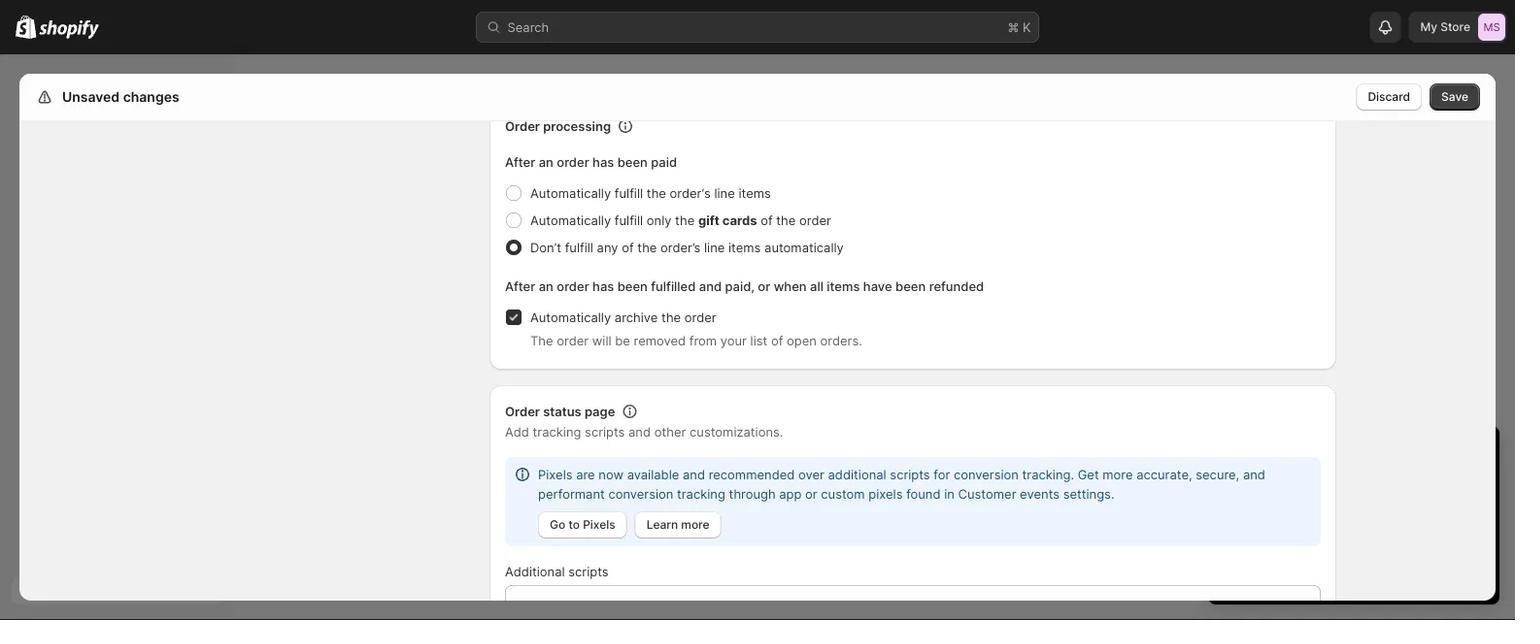 Task type: vqa. For each thing, say whether or not it's contained in the screenshot.
bottom item
no



Task type: locate. For each thing, give the bounding box(es) containing it.
automatically for automatically fulfill the order's line items
[[531, 186, 611, 201]]

after down order processing
[[505, 155, 536, 170]]

2 after from the top
[[505, 279, 536, 294]]

has down processing
[[593, 155, 614, 170]]

learn
[[647, 518, 678, 533]]

shopify image
[[39, 20, 99, 39]]

0 vertical spatial of
[[761, 213, 773, 228]]

2 vertical spatial fulfill
[[565, 240, 594, 255]]

and left other
[[629, 425, 651, 440]]

a down select a plan to extend your shopify trial for just $1/month for your first 3 months.
[[1357, 565, 1364, 579]]

pixels are now available and recommended over additional scripts for conversion tracking. get more accurate, secure, and performant conversion tracking through app or custom pixels found in customer events settings.
[[538, 467, 1266, 502]]

or inside pixels are now available and recommended over additional scripts for conversion tracking. get more accurate, secure, and performant conversion tracking through app or custom pixels found in customer events settings.
[[806, 487, 818, 502]]

0 vertical spatial a
[[1269, 510, 1276, 525]]

fulfill left any
[[565, 240, 594, 255]]

1 automatically from the top
[[531, 186, 611, 201]]

and right available at the bottom of the page
[[683, 467, 706, 482]]

0 vertical spatial trial
[[1398, 444, 1433, 467]]

0 horizontal spatial a
[[1269, 510, 1276, 525]]

processing
[[543, 119, 611, 134]]

1 horizontal spatial trial
[[1398, 444, 1433, 467]]

0 vertical spatial automatically
[[531, 186, 611, 201]]

2 vertical spatial of
[[772, 333, 784, 348]]

in right left
[[1331, 444, 1347, 467]]

plan down first
[[1367, 565, 1390, 579]]

2 vertical spatial scripts
[[569, 565, 609, 580]]

and left paid,
[[699, 279, 722, 294]]

after an order has been fulfilled and paid, or when all items have been refunded
[[505, 279, 985, 294]]

0 horizontal spatial plan
[[1280, 510, 1305, 525]]

pixels inside go to pixels link
[[583, 518, 616, 533]]

over
[[799, 467, 825, 482]]

been
[[618, 155, 648, 170], [618, 279, 648, 294], [896, 279, 926, 294]]

get
[[1078, 467, 1100, 482]]

1 vertical spatial conversion
[[609, 487, 674, 502]]

0 vertical spatial or
[[758, 279, 771, 294]]

2 has from the top
[[593, 279, 614, 294]]

for down extend
[[1334, 530, 1350, 545]]

a
[[1269, 510, 1276, 525], [1357, 565, 1364, 579]]

1 vertical spatial has
[[593, 279, 614, 294]]

0 horizontal spatial 3
[[1228, 444, 1241, 467]]

select
[[1228, 510, 1266, 525], [1319, 565, 1354, 579]]

more right get
[[1103, 467, 1134, 482]]

discard
[[1369, 90, 1411, 104]]

the down only
[[638, 240, 657, 255]]

select for select a plan to extend your shopify trial for just $1/month for your first 3 months.
[[1228, 510, 1266, 525]]

select for select a plan
[[1319, 565, 1354, 579]]

1 horizontal spatial in
[[1331, 444, 1347, 467]]

been left paid at the top of page
[[618, 155, 648, 170]]

1 horizontal spatial tracking
[[677, 487, 726, 502]]

in right found
[[945, 487, 955, 502]]

after
[[505, 155, 536, 170], [505, 279, 536, 294]]

0 vertical spatial order
[[505, 119, 540, 134]]

more right learn
[[681, 518, 710, 533]]

1 horizontal spatial pixels
[[583, 518, 616, 533]]

to inside select a plan to extend your shopify trial for just $1/month for your first 3 months.
[[1309, 510, 1321, 525]]

gift
[[699, 213, 720, 228]]

0 horizontal spatial for
[[934, 467, 951, 482]]

your
[[721, 333, 747, 348], [1352, 444, 1393, 467], [1369, 510, 1395, 525], [1354, 530, 1380, 545]]

automatically fulfill the order's line items
[[531, 186, 771, 201]]

0 vertical spatial plan
[[1280, 510, 1305, 525]]

order up from
[[685, 310, 717, 325]]

2 vertical spatial trial
[[1448, 510, 1470, 525]]

of right any
[[622, 240, 634, 255]]

paid
[[651, 155, 677, 170]]

for
[[934, 467, 951, 482], [1228, 530, 1245, 545], [1334, 530, 1350, 545]]

more inside learn more link
[[681, 518, 710, 533]]

when
[[774, 279, 807, 294]]

trial up 20
[[1398, 444, 1433, 467]]

scripts
[[585, 425, 625, 440], [890, 467, 931, 482], [569, 565, 609, 580]]

automatically up the
[[531, 310, 611, 325]]

a up 'just'
[[1269, 510, 1276, 525]]

0 horizontal spatial more
[[681, 518, 710, 533]]

1 horizontal spatial more
[[1103, 467, 1134, 482]]

1 vertical spatial after
[[505, 279, 536, 294]]

additional
[[505, 565, 565, 580]]

1 vertical spatial select
[[1319, 565, 1354, 579]]

plan inside the select a plan link
[[1367, 565, 1390, 579]]

any
[[597, 240, 619, 255]]

scripts inside pixels are now available and recommended over additional scripts for conversion tracking. get more accurate, secure, and performant conversion tracking through app or custom pixels found in customer events settings.
[[890, 467, 931, 482]]

after down don't
[[505, 279, 536, 294]]

of
[[761, 213, 773, 228], [622, 240, 634, 255], [772, 333, 784, 348]]

been for paid
[[618, 155, 648, 170]]

items right all
[[827, 279, 860, 294]]

1 horizontal spatial or
[[806, 487, 818, 502]]

don't
[[531, 240, 562, 255]]

$1/month
[[1273, 530, 1330, 545]]

2 an from the top
[[539, 279, 554, 294]]

2 automatically from the top
[[531, 213, 611, 228]]

1 horizontal spatial plan
[[1367, 565, 1390, 579]]

trial right your
[[1259, 479, 1281, 494]]

0 horizontal spatial pixels
[[538, 467, 573, 482]]

1 vertical spatial or
[[806, 487, 818, 502]]

0 horizontal spatial in
[[945, 487, 955, 502]]

in inside pixels are now available and recommended over additional scripts for conversion tracking. get more accurate, secure, and performant conversion tracking through app or custom pixels found in customer events settings.
[[945, 487, 955, 502]]

1 horizontal spatial 3
[[1411, 530, 1419, 545]]

line down gift
[[705, 240, 725, 255]]

open
[[787, 333, 817, 348]]

days
[[1246, 444, 1290, 467]]

2 vertical spatial automatically
[[531, 310, 611, 325]]

plan
[[1280, 510, 1305, 525], [1367, 565, 1390, 579]]

2 order from the top
[[505, 404, 540, 419]]

order left will
[[557, 333, 589, 348]]

order
[[505, 119, 540, 134], [505, 404, 540, 419]]

fulfill for any
[[565, 240, 594, 255]]

1 vertical spatial of
[[622, 240, 634, 255]]

order left processing
[[505, 119, 540, 134]]

0 vertical spatial in
[[1331, 444, 1347, 467]]

automatically archive the order
[[531, 310, 717, 325]]

automatically up don't
[[531, 213, 611, 228]]

the
[[647, 186, 667, 201], [675, 213, 695, 228], [777, 213, 796, 228], [638, 240, 657, 255], [662, 310, 681, 325]]

tracking down order status page
[[533, 425, 582, 440]]

go
[[550, 518, 566, 533]]

1 vertical spatial order
[[505, 404, 540, 419]]

dialog
[[1504, 74, 1516, 615]]

has
[[593, 155, 614, 170], [593, 279, 614, 294]]

0 horizontal spatial trial
[[1259, 479, 1281, 494]]

3
[[1228, 444, 1241, 467], [1411, 530, 1419, 545]]

order up "add"
[[505, 404, 540, 419]]

or down over
[[806, 487, 818, 502]]

0 horizontal spatial tracking
[[533, 425, 582, 440]]

0 vertical spatial after
[[505, 155, 536, 170]]

the up only
[[647, 186, 667, 201]]

orders.
[[821, 333, 863, 348]]

trial up months.
[[1448, 510, 1470, 525]]

pixels are now available and recommended over additional scripts for conversion tracking. get more accurate, secure, and performant conversion tracking through app or custom pixels found in customer events settings. status
[[505, 458, 1322, 547]]

1 horizontal spatial to
[[1309, 510, 1321, 525]]

3 right first
[[1411, 530, 1419, 545]]

an down order processing
[[539, 155, 554, 170]]

automatically down after an order has been paid on the left of page
[[531, 186, 611, 201]]

all
[[811, 279, 824, 294]]

select inside select a plan to extend your shopify trial for just $1/month for your first 3 months.
[[1228, 510, 1266, 525]]

plan for select a plan
[[1367, 565, 1390, 579]]

an
[[539, 155, 554, 170], [539, 279, 554, 294]]

has for archive
[[593, 279, 614, 294]]

your
[[1228, 479, 1255, 494]]

3 inside "3 days left in your trial" dropdown button
[[1228, 444, 1241, 467]]

your left list
[[721, 333, 747, 348]]

fulfill for the
[[615, 186, 643, 201]]

conversion down available at the bottom of the page
[[609, 487, 674, 502]]

customizations.
[[690, 425, 784, 440]]

1 vertical spatial an
[[539, 279, 554, 294]]

scripts down 'page' on the left of the page
[[585, 425, 625, 440]]

a inside select a plan to extend your shopify trial for just $1/month for your first 3 months.
[[1269, 510, 1276, 525]]

scripts down go to pixels link
[[569, 565, 609, 580]]

plan inside select a plan to extend your shopify trial for just $1/month for your first 3 months.
[[1280, 510, 1305, 525]]

line up the cards
[[715, 186, 735, 201]]

pixels right go in the left bottom of the page
[[583, 518, 616, 533]]

0 vertical spatial pixels
[[538, 467, 573, 482]]

or
[[758, 279, 771, 294], [806, 487, 818, 502]]

for up found
[[934, 467, 951, 482]]

1 vertical spatial items
[[729, 240, 761, 255]]

tracking.
[[1023, 467, 1075, 482]]

for left 'just'
[[1228, 530, 1245, 545]]

to right go in the left bottom of the page
[[569, 518, 580, 533]]

tracking inside pixels are now available and recommended over additional scripts for conversion tracking. get more accurate, secure, and performant conversion tracking through app or custom pixels found in customer events settings.
[[677, 487, 726, 502]]

more
[[1103, 467, 1134, 482], [681, 518, 710, 533]]

to
[[1309, 510, 1321, 525], [569, 518, 580, 533]]

fulfill left only
[[615, 213, 643, 228]]

pixels
[[538, 467, 573, 482], [583, 518, 616, 533]]

trial
[[1398, 444, 1433, 467], [1259, 479, 1281, 494], [1448, 510, 1470, 525]]

plan for select a plan to extend your shopify trial for just $1/month for your first 3 months.
[[1280, 510, 1305, 525]]

order for order processing
[[505, 119, 540, 134]]

of right the cards
[[761, 213, 773, 228]]

1 vertical spatial plan
[[1367, 565, 1390, 579]]

an for automatically archive the order
[[539, 279, 554, 294]]

after an order has been paid
[[505, 155, 677, 170]]

select up 'just'
[[1228, 510, 1266, 525]]

1 vertical spatial more
[[681, 518, 710, 533]]

⌘
[[1008, 19, 1020, 34]]

3 automatically from the top
[[531, 310, 611, 325]]

my
[[1421, 20, 1438, 34]]

1 vertical spatial automatically
[[531, 213, 611, 228]]

2 horizontal spatial trial
[[1448, 510, 1470, 525]]

3 up your
[[1228, 444, 1241, 467]]

automatically for automatically archive the order
[[531, 310, 611, 325]]

0 vertical spatial scripts
[[585, 425, 625, 440]]

cards
[[723, 213, 757, 228]]

1 vertical spatial in
[[945, 487, 955, 502]]

line
[[715, 186, 735, 201], [705, 240, 725, 255]]

conversion up customer
[[954, 467, 1019, 482]]

items up the cards
[[739, 186, 771, 201]]

has up automatically archive the order
[[593, 279, 614, 294]]

your inside 'settings' dialog
[[721, 333, 747, 348]]

app
[[780, 487, 802, 502]]

been right have
[[896, 279, 926, 294]]

1 order from the top
[[505, 119, 540, 134]]

1 horizontal spatial a
[[1357, 565, 1364, 579]]

plan up $1/month
[[1280, 510, 1305, 525]]

pixels up performant at the bottom of the page
[[538, 467, 573, 482]]

0 vertical spatial items
[[739, 186, 771, 201]]

of right list
[[772, 333, 784, 348]]

or right paid,
[[758, 279, 771, 294]]

0 vertical spatial fulfill
[[615, 186, 643, 201]]

0 vertical spatial 3
[[1228, 444, 1241, 467]]

your up "october"
[[1352, 444, 1393, 467]]

scripts up found
[[890, 467, 931, 482]]

pixels inside pixels are now available and recommended over additional scripts for conversion tracking. get more accurate, secure, and performant conversion tracking through app or custom pixels found in customer events settings.
[[538, 467, 573, 482]]

add tracking scripts and other customizations.
[[505, 425, 784, 440]]

select down select a plan to extend your shopify trial for just $1/month for your first 3 months.
[[1319, 565, 1354, 579]]

order
[[557, 155, 590, 170], [800, 213, 832, 228], [557, 279, 590, 294], [685, 310, 717, 325], [557, 333, 589, 348]]

0 vertical spatial select
[[1228, 510, 1266, 525]]

0 vertical spatial has
[[593, 155, 614, 170]]

1 after from the top
[[505, 155, 536, 170]]

2 horizontal spatial for
[[1334, 530, 1350, 545]]

0 horizontal spatial to
[[569, 518, 580, 533]]

1 vertical spatial fulfill
[[615, 213, 643, 228]]

recommended
[[709, 467, 795, 482]]

1 vertical spatial pixels
[[583, 518, 616, 533]]

3 days left in your trial
[[1228, 444, 1433, 467]]

0 vertical spatial an
[[539, 155, 554, 170]]

0 vertical spatial more
[[1103, 467, 1134, 482]]

1 an from the top
[[539, 155, 554, 170]]

0 horizontal spatial select
[[1228, 510, 1266, 525]]

an down don't
[[539, 279, 554, 294]]

1 vertical spatial 3
[[1411, 530, 1419, 545]]

1 vertical spatial a
[[1357, 565, 1364, 579]]

customer
[[959, 487, 1017, 502]]

go to pixels link
[[538, 512, 627, 539]]

tracking
[[533, 425, 582, 440], [677, 487, 726, 502]]

1 horizontal spatial conversion
[[954, 467, 1019, 482]]

fulfill
[[615, 186, 643, 201], [615, 213, 643, 228], [565, 240, 594, 255]]

tracking up learn more
[[677, 487, 726, 502]]

1 vertical spatial tracking
[[677, 487, 726, 502]]

1 vertical spatial scripts
[[890, 467, 931, 482]]

1 has from the top
[[593, 155, 614, 170]]

3 inside select a plan to extend your shopify trial for just $1/month for your first 3 months.
[[1411, 530, 1419, 545]]

fulfill down after an order has been paid on the left of page
[[615, 186, 643, 201]]

to up $1/month
[[1309, 510, 1321, 525]]

only
[[647, 213, 672, 228]]

my store
[[1421, 20, 1471, 34]]

are
[[576, 467, 595, 482]]

been up archive
[[618, 279, 648, 294]]

items down the cards
[[729, 240, 761, 255]]

and
[[699, 279, 722, 294], [629, 425, 651, 440], [683, 467, 706, 482], [1244, 467, 1266, 482]]

1 horizontal spatial select
[[1319, 565, 1354, 579]]

in inside dropdown button
[[1331, 444, 1347, 467]]



Task type: describe. For each thing, give the bounding box(es) containing it.
select a plan link
[[1228, 559, 1481, 586]]

order's
[[661, 240, 701, 255]]

additional
[[828, 467, 887, 482]]

other
[[655, 425, 686, 440]]

fulfilled
[[651, 279, 696, 294]]

refunded
[[930, 279, 985, 294]]

20
[[1390, 479, 1406, 494]]

automatically for automatically fulfill only the gift cards of the order
[[531, 213, 611, 228]]

1 vertical spatial line
[[705, 240, 725, 255]]

will
[[593, 333, 612, 348]]

1 horizontal spatial for
[[1228, 530, 1245, 545]]

additional scripts
[[505, 565, 609, 580]]

been for fulfilled
[[618, 279, 648, 294]]

shopify
[[1399, 510, 1444, 525]]

add
[[505, 425, 530, 440]]

events
[[1020, 487, 1060, 502]]

settings
[[58, 89, 113, 105]]

after for after an order has been fulfilled and paid, or when all items have been refunded
[[505, 279, 536, 294]]

save button
[[1431, 84, 1481, 111]]

changes
[[123, 89, 179, 105]]

order down don't
[[557, 279, 590, 294]]

0 horizontal spatial conversion
[[609, 487, 674, 502]]

custom
[[822, 487, 866, 502]]

settings dialog
[[19, 74, 1497, 621]]

automatically
[[765, 240, 844, 255]]

fulfill for only
[[615, 213, 643, 228]]

order for order status page
[[505, 404, 540, 419]]

be
[[615, 333, 631, 348]]

accurate,
[[1137, 467, 1193, 482]]

status
[[543, 404, 582, 419]]

from
[[690, 333, 717, 348]]

3 days left in your trial element
[[1209, 477, 1500, 605]]

⌘ k
[[1008, 19, 1032, 34]]

available
[[627, 467, 680, 482]]

after for after an order has been paid
[[505, 155, 536, 170]]

paid,
[[725, 279, 755, 294]]

your trial ends on october 20
[[1228, 479, 1406, 494]]

october
[[1336, 479, 1387, 494]]

learn more
[[647, 518, 710, 533]]

3 days left in your trial button
[[1209, 427, 1500, 467]]

unsaved changes
[[62, 89, 179, 105]]

0 vertical spatial tracking
[[533, 425, 582, 440]]

order's
[[670, 186, 711, 201]]

and right secure,
[[1244, 467, 1266, 482]]

left
[[1295, 444, 1325, 467]]

for inside pixels are now available and recommended over additional scripts for conversion tracking. get more accurate, secure, and performant conversion tracking through app or custom pixels found in customer events settings.
[[934, 467, 951, 482]]

the left gift
[[675, 213, 695, 228]]

first
[[1384, 530, 1407, 545]]

pixels
[[869, 487, 903, 502]]

performant
[[538, 487, 605, 502]]

0 vertical spatial line
[[715, 186, 735, 201]]

a for select a plan
[[1357, 565, 1364, 579]]

0 horizontal spatial or
[[758, 279, 771, 294]]

list
[[751, 333, 768, 348]]

ends
[[1285, 479, 1314, 494]]

Additional scripts text field
[[505, 586, 1322, 621]]

order down processing
[[557, 155, 590, 170]]

trial inside select a plan to extend your shopify trial for just $1/month for your first 3 months.
[[1448, 510, 1470, 525]]

the up removed
[[662, 310, 681, 325]]

secure,
[[1197, 467, 1240, 482]]

order up automatically
[[800, 213, 832, 228]]

an for automatically fulfill the order's line items
[[539, 155, 554, 170]]

to inside status
[[569, 518, 580, 533]]

months.
[[1422, 530, 1470, 545]]

select a plan
[[1319, 565, 1390, 579]]

my store image
[[1479, 14, 1506, 41]]

1 vertical spatial trial
[[1259, 479, 1281, 494]]

your left first
[[1354, 530, 1380, 545]]

2 vertical spatial items
[[827, 279, 860, 294]]

archive
[[615, 310, 658, 325]]

order processing
[[505, 119, 611, 134]]

save
[[1442, 90, 1469, 104]]

discard button
[[1357, 84, 1423, 111]]

search
[[508, 19, 549, 34]]

automatically fulfill only the gift cards of the order
[[531, 213, 832, 228]]

have
[[864, 279, 893, 294]]

trial inside dropdown button
[[1398, 444, 1433, 467]]

settings.
[[1064, 487, 1115, 502]]

order status page
[[505, 404, 616, 419]]

extend
[[1324, 510, 1365, 525]]

a for select a plan to extend your shopify trial for just $1/month for your first 3 months.
[[1269, 510, 1276, 525]]

the
[[531, 333, 554, 348]]

removed
[[634, 333, 686, 348]]

k
[[1023, 19, 1032, 34]]

store
[[1441, 20, 1471, 34]]

your inside dropdown button
[[1352, 444, 1393, 467]]

your up first
[[1369, 510, 1395, 525]]

learn more link
[[635, 512, 722, 539]]

0 vertical spatial conversion
[[954, 467, 1019, 482]]

don't fulfill any of the order's line items automatically
[[531, 240, 844, 255]]

found
[[907, 487, 941, 502]]

select a plan to extend your shopify trial for just $1/month for your first 3 months.
[[1228, 510, 1470, 545]]

unsaved
[[62, 89, 120, 105]]

go to pixels
[[550, 518, 616, 533]]

now
[[599, 467, 624, 482]]

the order will be removed from your list of open orders.
[[531, 333, 863, 348]]

through
[[729, 487, 776, 502]]

shopify image
[[16, 15, 36, 39]]

just
[[1248, 530, 1270, 545]]

page
[[585, 404, 616, 419]]

has for fulfill
[[593, 155, 614, 170]]

the up automatically
[[777, 213, 796, 228]]

on
[[1318, 479, 1333, 494]]

more inside pixels are now available and recommended over additional scripts for conversion tracking. get more accurate, secure, and performant conversion tracking through app or custom pixels found in customer events settings.
[[1103, 467, 1134, 482]]



